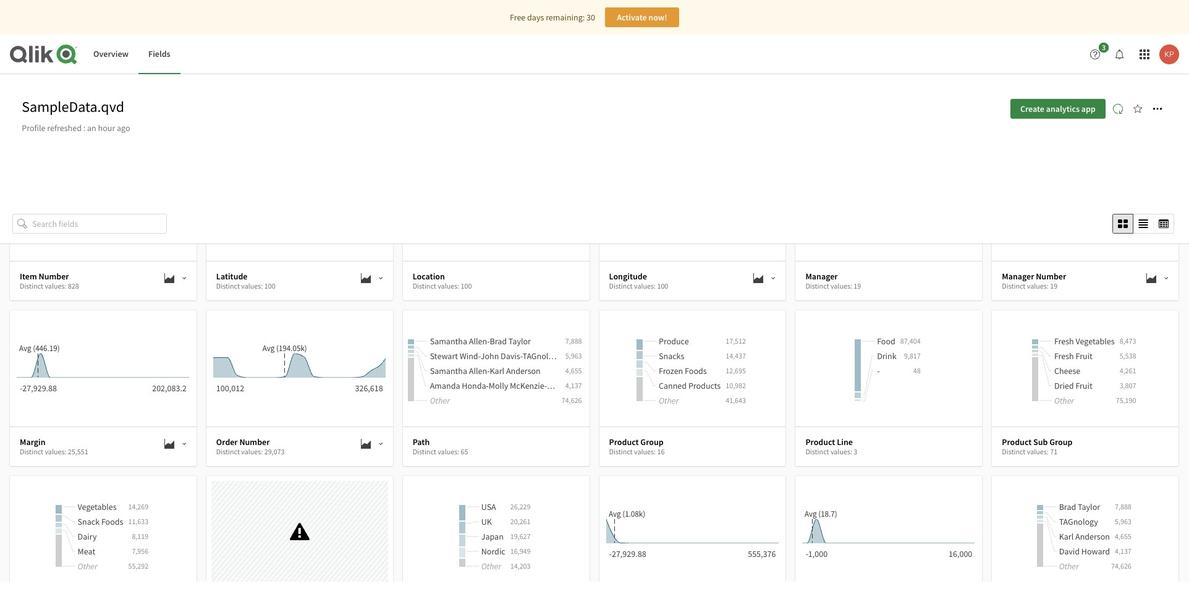 Task type: vqa. For each thing, say whether or not it's contained in the screenshot.
the middle the 100
yes



Task type: locate. For each thing, give the bounding box(es) containing it.
remaining:
[[546, 12, 585, 23]]

switch view group
[[1113, 214, 1174, 233]]

vegetables up the snack
[[78, 501, 117, 512]]

100 for longitude
[[657, 281, 668, 290]]

amanda
[[430, 380, 460, 391]]

frozen foods
[[659, 365, 707, 376]]

product for product line
[[806, 436, 835, 447]]

0 horizontal spatial group
[[641, 436, 664, 447]]

foods for frozen
[[685, 365, 707, 376]]

product left "line"
[[806, 436, 835, 447]]

1 group from the left
[[641, 436, 664, 447]]

anderson up mckenzie-
[[506, 365, 541, 376]]

0 horizontal spatial 4,137
[[565, 381, 582, 390]]

0 horizontal spatial 5,963
[[565, 351, 582, 360]]

1 fresh from the top
[[1054, 335, 1074, 347]]

74,626 for david howard
[[1111, 561, 1132, 570]]

71
[[1050, 447, 1058, 456]]

manager inside manager distinct values: 19
[[806, 271, 838, 282]]

0 horizontal spatial karl
[[490, 365, 504, 376]]

fruit down fresh vegetables 8,473
[[1076, 350, 1093, 361]]

values: inside 'item number distinct values: 828'
[[45, 281, 66, 290]]

taylor up davis-
[[509, 335, 531, 347]]

other for david howard
[[1059, 560, 1079, 572]]

2 manager from the left
[[1002, 271, 1034, 282]]

howard down brad taylor
[[1082, 546, 1110, 557]]

4,261
[[1120, 366, 1136, 375]]

1,000
[[808, 548, 828, 559]]

other down nordic
[[481, 560, 501, 572]]

1 vertical spatial 4,655
[[1115, 531, 1132, 541]]

4,655
[[565, 366, 582, 375], [1115, 531, 1132, 541]]

other for canned products
[[659, 395, 679, 406]]

0 vertical spatial fresh
[[1054, 335, 1074, 347]]

vegetables
[[1076, 335, 1115, 347], [78, 501, 117, 512]]

1 100 from the left
[[264, 281, 275, 290]]

number inside 'item number distinct values: 828'
[[39, 271, 69, 282]]

100,012
[[216, 382, 244, 394]]

order number distinct values: 29,073
[[216, 436, 285, 456]]

0 vertical spatial 3
[[1102, 43, 1106, 52]]

taylor up "karl anderson 4,655 david howard 4,137"
[[1078, 501, 1100, 512]]

samantha up "stewart"
[[430, 335, 467, 347]]

location
[[413, 271, 445, 282]]

100 inside the latitude distinct values: 100
[[264, 281, 275, 290]]

product left 16
[[609, 436, 639, 447]]

0 vertical spatial 5,963
[[565, 351, 582, 360]]

2 fresh from the top
[[1054, 350, 1074, 361]]

555,376
[[748, 548, 776, 559]]

1 horizontal spatial 100
[[461, 281, 472, 290]]

0 horizontal spatial 3
[[854, 447, 857, 456]]

1 vertical spatial karl
[[1059, 531, 1074, 542]]

0 vertical spatial -27,929.88
[[20, 382, 57, 394]]

1 fruit from the top
[[1076, 350, 1093, 361]]

0 vertical spatial 74,626
[[562, 395, 582, 405]]

1 vertical spatial fruit
[[1076, 380, 1093, 391]]

other down "karl anderson 4,655 david howard 4,137"
[[1059, 560, 1079, 572]]

4,137 inside "karl anderson 4,655 david howard 4,137"
[[1115, 546, 1132, 555]]

3 product from the left
[[1002, 436, 1032, 447]]

0 vertical spatial allen-
[[469, 335, 490, 347]]

0 vertical spatial 4,137
[[565, 381, 582, 390]]

allen- for brad
[[469, 335, 490, 347]]

food
[[877, 335, 895, 347]]

1 horizontal spatial howard
[[1082, 546, 1110, 557]]

0 vertical spatial samantha
[[430, 335, 467, 347]]

1 horizontal spatial manager
[[1002, 271, 1034, 282]]

free
[[510, 12, 526, 23]]

group right 'sub'
[[1050, 436, 1073, 447]]

4,655 inside "karl anderson 4,655 david howard 4,137"
[[1115, 531, 1132, 541]]

2 19 from the left
[[1050, 281, 1058, 290]]

1 vertical spatial 74,626
[[1111, 561, 1132, 570]]

tagnology up mckenzie-
[[523, 350, 562, 361]]

number for item number
[[39, 271, 69, 282]]

other down meat
[[78, 560, 98, 572]]

20,261
[[510, 517, 531, 526]]

1 vertical spatial 4,137
[[1115, 546, 1132, 555]]

tagnology down brad taylor
[[1059, 516, 1098, 527]]

distinct inside margin distinct values: 25,551
[[20, 447, 43, 456]]

other for dried fruit
[[1054, 395, 1074, 406]]

karl inside "karl anderson 4,655 david howard 4,137"
[[1059, 531, 1074, 542]]

hour
[[98, 122, 115, 133]]

0 vertical spatial 7,888
[[565, 336, 582, 345]]

brad up "karl anderson 4,655 david howard 4,137"
[[1059, 501, 1076, 512]]

values: inside manager distinct values: 19
[[831, 281, 852, 290]]

activate
[[617, 12, 647, 23]]

0 horizontal spatial anderson
[[506, 365, 541, 376]]

87,404
[[900, 336, 921, 345]]

100 inside location distinct values: 100
[[461, 281, 472, 290]]

1 horizontal spatial group
[[1050, 436, 1073, 447]]

group down the canned
[[641, 436, 664, 447]]

wind-
[[460, 350, 481, 361]]

samantha
[[430, 335, 467, 347], [430, 365, 467, 376]]

0 horizontal spatial manager
[[806, 271, 838, 282]]

8,473
[[1120, 336, 1136, 345]]

0 vertical spatial howard
[[569, 380, 598, 391]]

1 vertical spatial 7,888
[[1115, 502, 1132, 511]]

3 inside dropdown button
[[1102, 43, 1106, 52]]

uk
[[481, 516, 492, 527]]

- for 202,083.2
[[20, 382, 22, 394]]

0 horizontal spatial 27,929.88
[[22, 382, 57, 394]]

2 fruit from the top
[[1076, 380, 1093, 391]]

snacks
[[659, 350, 684, 361]]

allen- up wind-
[[469, 335, 490, 347]]

2 allen- from the top
[[469, 365, 490, 376]]

1 product from the left
[[609, 436, 639, 447]]

2 group from the left
[[1050, 436, 1073, 447]]

item number distinct values: 828
[[20, 271, 79, 290]]

1 horizontal spatial 4,655
[[1115, 531, 1132, 541]]

1 allen- from the top
[[469, 335, 490, 347]]

allen- up the honda-
[[469, 365, 490, 376]]

produce
[[659, 335, 689, 347]]

distinct
[[20, 281, 43, 290], [216, 281, 240, 290], [413, 281, 436, 290], [609, 281, 633, 290], [806, 281, 829, 290], [1002, 281, 1026, 290], [20, 447, 43, 456], [216, 447, 240, 456], [413, 447, 436, 456], [609, 447, 633, 456], [806, 447, 829, 456], [1002, 447, 1026, 456]]

fruit for fresh fruit
[[1076, 350, 1093, 361]]

74,626 down "karl anderson 4,655 david howard 4,137"
[[1111, 561, 1132, 570]]

david right molly
[[547, 380, 568, 391]]

1 vertical spatial 27,929.88
[[612, 548, 646, 559]]

1 horizontal spatial 4,137
[[1115, 546, 1132, 555]]

vegetables up the fresh fruit at the right of the page
[[1076, 335, 1115, 347]]

sampledata.qvd profile refreshed : an hour ago
[[22, 97, 130, 133]]

product sub group distinct values: 71
[[1002, 436, 1073, 456]]

2 horizontal spatial product
[[1002, 436, 1032, 447]]

other down the canned
[[659, 395, 679, 406]]

1 horizontal spatial 5,963
[[1115, 517, 1132, 526]]

analytics
[[1046, 103, 1080, 114]]

26,229
[[510, 502, 531, 511]]

kendall parks image
[[1160, 45, 1179, 64]]

1 vertical spatial anderson
[[1075, 531, 1110, 542]]

1 vertical spatial 3
[[854, 447, 857, 456]]

0 horizontal spatial taylor
[[509, 335, 531, 347]]

1 vertical spatial david
[[1059, 546, 1080, 557]]

foods for snack
[[101, 516, 123, 527]]

product inside product group distinct values: 16
[[609, 436, 639, 447]]

0 horizontal spatial product
[[609, 436, 639, 447]]

0 horizontal spatial brad
[[490, 335, 507, 347]]

karl up molly
[[490, 365, 504, 376]]

fresh up cheese
[[1054, 350, 1074, 361]]

create
[[1020, 103, 1045, 114]]

fields button
[[138, 35, 180, 74]]

values: inside 'product line distinct values: 3'
[[831, 447, 852, 456]]

1 horizontal spatial 3
[[1102, 43, 1106, 52]]

100 right longitude
[[657, 281, 668, 290]]

howard
[[569, 380, 598, 391], [1082, 546, 1110, 557]]

74,626
[[562, 395, 582, 405], [1111, 561, 1132, 570]]

19
[[854, 281, 861, 290], [1050, 281, 1058, 290]]

howard right mckenzie-
[[569, 380, 598, 391]]

1 horizontal spatial 7,888
[[1115, 502, 1132, 511]]

0 vertical spatial taylor
[[509, 335, 531, 347]]

brad up stewart wind-john davis-tagnology 5,963
[[490, 335, 507, 347]]

1 horizontal spatial 19
[[1050, 281, 1058, 290]]

3
[[1102, 43, 1106, 52], [854, 447, 857, 456]]

manager for distinct
[[806, 271, 838, 282]]

0 vertical spatial vegetables
[[1076, 335, 1115, 347]]

0 horizontal spatial vegetables
[[78, 501, 117, 512]]

david inside "karl anderson 4,655 david howard 4,137"
[[1059, 546, 1080, 557]]

0 horizontal spatial david
[[547, 380, 568, 391]]

number for manager number
[[1036, 271, 1066, 282]]

nordic
[[481, 546, 505, 557]]

1 horizontal spatial foods
[[685, 365, 707, 376]]

path distinct values: 65
[[413, 436, 468, 456]]

product inside product sub group distinct values: 71
[[1002, 436, 1032, 447]]

0 horizontal spatial -27,929.88
[[20, 382, 57, 394]]

canned
[[659, 380, 687, 391]]

100 right latitude
[[264, 281, 275, 290]]

samantha up amanda
[[430, 365, 467, 376]]

filters region
[[12, 211, 1177, 236]]

number inside order number distinct values: 29,073
[[239, 436, 270, 447]]

3 100 from the left
[[657, 281, 668, 290]]

65
[[461, 447, 468, 456]]

manager distinct values: 19
[[806, 271, 861, 290]]

2 samantha from the top
[[430, 365, 467, 376]]

12,695
[[726, 366, 746, 375]]

1 horizontal spatial brad
[[1059, 501, 1076, 512]]

16,000
[[949, 548, 972, 559]]

food 87,404
[[877, 335, 921, 347]]

2 horizontal spatial 100
[[657, 281, 668, 290]]

tagnology
[[523, 350, 562, 361], [1059, 516, 1098, 527]]

values:
[[45, 281, 66, 290], [241, 281, 263, 290], [438, 281, 459, 290], [634, 281, 656, 290], [831, 281, 852, 290], [1027, 281, 1049, 290], [45, 447, 66, 456], [241, 447, 263, 456], [438, 447, 459, 456], [634, 447, 656, 456], [831, 447, 852, 456], [1027, 447, 1049, 456]]

1 vertical spatial fresh
[[1054, 350, 1074, 361]]

meat
[[78, 546, 95, 557]]

davis-
[[501, 350, 523, 361]]

1 vertical spatial -27,929.88
[[609, 548, 646, 559]]

2 horizontal spatial number
[[1036, 271, 1066, 282]]

number inside 'manager number distinct values: 19'
[[1036, 271, 1066, 282]]

david down brad taylor
[[1059, 546, 1080, 557]]

74,626 for amanda honda-molly mckenzie-david howard
[[562, 395, 582, 405]]

david
[[547, 380, 568, 391], [1059, 546, 1080, 557]]

0 vertical spatial fruit
[[1076, 350, 1093, 361]]

100
[[264, 281, 275, 290], [461, 281, 472, 290], [657, 281, 668, 290]]

number for order number
[[239, 436, 270, 447]]

1 vertical spatial samantha
[[430, 365, 467, 376]]

distinct inside order number distinct values: 29,073
[[216, 447, 240, 456]]

product left 'sub'
[[1002, 436, 1032, 447]]

dairy
[[78, 531, 97, 542]]

1 horizontal spatial karl
[[1059, 531, 1074, 542]]

1 horizontal spatial tagnology
[[1059, 516, 1098, 527]]

7,888
[[565, 336, 582, 345], [1115, 502, 1132, 511]]

0 horizontal spatial foods
[[101, 516, 123, 527]]

1 19 from the left
[[854, 281, 861, 290]]

product for product sub group
[[1002, 436, 1032, 447]]

1 horizontal spatial -27,929.88
[[609, 548, 646, 559]]

1 horizontal spatial 27,929.88
[[612, 548, 646, 559]]

9,817
[[904, 351, 921, 360]]

0 horizontal spatial number
[[39, 271, 69, 282]]

:
[[83, 122, 85, 133]]

manager for number
[[1002, 271, 1034, 282]]

1 vertical spatial taylor
[[1078, 501, 1100, 512]]

55,292
[[128, 561, 148, 570]]

1 horizontal spatial anderson
[[1075, 531, 1110, 542]]

0 horizontal spatial 74,626
[[562, 395, 582, 405]]

74,626 down amanda honda-molly mckenzie-david howard
[[562, 395, 582, 405]]

foods up canned products 10,982
[[685, 365, 707, 376]]

overview button
[[83, 35, 138, 74]]

100 for latitude
[[264, 281, 275, 290]]

distinct inside 'item number distinct values: 828'
[[20, 281, 43, 290]]

0 horizontal spatial 19
[[854, 281, 861, 290]]

0 horizontal spatial 100
[[264, 281, 275, 290]]

product for product group
[[609, 436, 639, 447]]

fruit for dried fruit
[[1076, 380, 1093, 391]]

2 100 from the left
[[461, 281, 472, 290]]

1 samantha from the top
[[430, 335, 467, 347]]

foods right the snack
[[101, 516, 123, 527]]

allen- for karl
[[469, 365, 490, 376]]

326,618
[[355, 382, 383, 394]]

mckenzie-
[[510, 380, 547, 391]]

1 vertical spatial howard
[[1082, 546, 1110, 557]]

sampledata.qvd
[[22, 97, 124, 116]]

values: inside margin distinct values: 25,551
[[45, 447, 66, 456]]

0 vertical spatial anderson
[[506, 365, 541, 376]]

1 horizontal spatial product
[[806, 436, 835, 447]]

1 vertical spatial allen-
[[469, 365, 490, 376]]

other down dried
[[1054, 395, 1074, 406]]

100 inside longitude distinct values: 100
[[657, 281, 668, 290]]

karl down brad taylor
[[1059, 531, 1074, 542]]

manager inside 'manager number distinct values: 19'
[[1002, 271, 1034, 282]]

0 vertical spatial david
[[547, 380, 568, 391]]

tab list
[[83, 35, 180, 74]]

anderson down brad taylor
[[1075, 531, 1110, 542]]

27,929.88
[[22, 382, 57, 394], [612, 548, 646, 559]]

0 vertical spatial tagnology
[[523, 350, 562, 361]]

1 vertical spatial foods
[[101, 516, 123, 527]]

2 product from the left
[[806, 436, 835, 447]]

1 horizontal spatial number
[[239, 436, 270, 447]]

0 vertical spatial brad
[[490, 335, 507, 347]]

1 manager from the left
[[806, 271, 838, 282]]

product inside 'product line distinct values: 3'
[[806, 436, 835, 447]]

fruit right dried
[[1076, 380, 1093, 391]]

0 horizontal spatial howard
[[569, 380, 598, 391]]

-27,929.88 for 555,376
[[609, 548, 646, 559]]

activate now! link
[[605, 7, 679, 27]]

5,963 inside stewart wind-john davis-tagnology 5,963
[[565, 351, 582, 360]]

100 right location at the left of page
[[461, 281, 472, 290]]

distinct inside location distinct values: 100
[[413, 281, 436, 290]]

27,929.88 for 555,376
[[612, 548, 646, 559]]

brad
[[490, 335, 507, 347], [1059, 501, 1076, 512]]

0 vertical spatial foods
[[685, 365, 707, 376]]

1 horizontal spatial david
[[1059, 546, 1080, 557]]

stewart
[[430, 350, 458, 361]]

fresh up the fresh fruit at the right of the page
[[1054, 335, 1074, 347]]

1 horizontal spatial 74,626
[[1111, 561, 1132, 570]]

0 vertical spatial 4,655
[[565, 366, 582, 375]]

0 horizontal spatial 7,888
[[565, 336, 582, 345]]

create analytics app
[[1020, 103, 1096, 114]]

-
[[877, 365, 880, 376], [20, 382, 22, 394], [609, 548, 612, 559], [806, 548, 808, 559]]

other for nordic
[[481, 560, 501, 572]]

karl
[[490, 365, 504, 376], [1059, 531, 1074, 542]]

0 vertical spatial 27,929.88
[[22, 382, 57, 394]]

other down amanda
[[430, 395, 450, 406]]



Task type: describe. For each thing, give the bounding box(es) containing it.
product line distinct values: 3
[[806, 436, 857, 456]]

refreshed
[[47, 122, 82, 133]]

usa
[[481, 501, 496, 512]]

30
[[587, 12, 595, 23]]

values: inside the latitude distinct values: 100
[[241, 281, 263, 290]]

add to favorites image
[[1133, 104, 1143, 114]]

other for amanda honda-molly mckenzie-david howard
[[430, 395, 450, 406]]

honda-
[[462, 380, 489, 391]]

17,512
[[726, 336, 746, 345]]

distinct inside 'product line distinct values: 3'
[[806, 447, 829, 456]]

longitude distinct values: 100
[[609, 271, 668, 290]]

fresh for fresh vegetables 8,473
[[1054, 335, 1074, 347]]

75,190
[[1116, 395, 1136, 405]]

8,119
[[132, 531, 148, 541]]

products
[[688, 380, 721, 391]]

app
[[1081, 103, 1096, 114]]

fresh vegetables 8,473
[[1054, 335, 1136, 347]]

27,929.88 for 202,083.2
[[22, 382, 57, 394]]

ready to refresh profile. image
[[1113, 104, 1123, 114]]

days
[[527, 12, 544, 23]]

48
[[913, 366, 921, 375]]

3 button
[[1085, 43, 1113, 64]]

3 inside 'product line distinct values: 3'
[[854, 447, 857, 456]]

values: inside longitude distinct values: 100
[[634, 281, 656, 290]]

john
[[481, 350, 499, 361]]

1 vertical spatial brad
[[1059, 501, 1076, 512]]

karl anderson 4,655 david howard 4,137
[[1059, 531, 1132, 557]]

howard inside "karl anderson 4,655 david howard 4,137"
[[1082, 546, 1110, 557]]

sub
[[1033, 436, 1048, 447]]

1 horizontal spatial taylor
[[1078, 501, 1100, 512]]

fresh for fresh fruit
[[1054, 350, 1074, 361]]

19 inside manager distinct values: 19
[[854, 281, 861, 290]]

location distinct values: 100
[[413, 271, 472, 290]]

now!
[[649, 12, 667, 23]]

path
[[413, 436, 430, 447]]

5,538
[[1120, 351, 1136, 360]]

group inside product sub group distinct values: 71
[[1050, 436, 1073, 447]]

14,269
[[128, 502, 148, 511]]

-1,000
[[806, 548, 828, 559]]

latitude distinct values: 100
[[216, 271, 275, 290]]

latitude
[[216, 271, 248, 282]]

1 horizontal spatial vegetables
[[1076, 335, 1115, 347]]

samantha allen-brad taylor
[[430, 335, 531, 347]]

other for meat
[[78, 560, 98, 572]]

41,643
[[726, 395, 746, 405]]

distinct inside longitude distinct values: 100
[[609, 281, 633, 290]]

values: inside location distinct values: 100
[[438, 281, 459, 290]]

7,888 for stewart wind-john davis-tagnology
[[565, 336, 582, 345]]

create analytics app button
[[1011, 99, 1106, 119]]

- for 555,376
[[609, 548, 612, 559]]

0 horizontal spatial tagnology
[[523, 350, 562, 361]]

samantha allen-karl anderson
[[430, 365, 541, 376]]

16,949
[[510, 546, 531, 555]]

tab list containing overview
[[83, 35, 180, 74]]

stewart wind-john davis-tagnology 5,963
[[430, 350, 582, 361]]

dried
[[1054, 380, 1074, 391]]

snack
[[78, 516, 100, 527]]

values: inside the path distinct values: 65
[[438, 447, 459, 456]]

samantha for samantha allen-brad taylor
[[430, 335, 467, 347]]

25,551
[[68, 447, 88, 456]]

distinct inside manager distinct values: 19
[[806, 281, 829, 290]]

samantha for samantha allen-karl anderson
[[430, 365, 467, 376]]

an
[[87, 122, 96, 133]]

distinct inside product sub group distinct values: 71
[[1002, 447, 1026, 456]]

values: inside 'manager number distinct values: 19'
[[1027, 281, 1049, 290]]

molly
[[489, 380, 508, 391]]

values: inside product sub group distinct values: 71
[[1027, 447, 1049, 456]]

canned products 10,982
[[659, 380, 746, 391]]

fields
[[148, 48, 170, 59]]

1 vertical spatial 5,963
[[1115, 517, 1132, 526]]

1 vertical spatial tagnology
[[1059, 516, 1098, 527]]

frozen
[[659, 365, 683, 376]]

distinct inside the path distinct values: 65
[[413, 447, 436, 456]]

manager number distinct values: 19
[[1002, 271, 1066, 290]]

overview
[[93, 48, 129, 59]]

-27,929.88 for 202,083.2
[[20, 382, 57, 394]]

202,083.2
[[152, 382, 187, 394]]

14,203
[[510, 561, 531, 570]]

brad taylor
[[1059, 501, 1100, 512]]

distinct inside product group distinct values: 16
[[609, 447, 633, 456]]

0 vertical spatial karl
[[490, 365, 504, 376]]

distinct inside 'manager number distinct values: 19'
[[1002, 281, 1026, 290]]

product group distinct values: 16
[[609, 436, 665, 456]]

line
[[837, 436, 853, 447]]

19 inside 'manager number distinct values: 19'
[[1050, 281, 1058, 290]]

item
[[20, 271, 37, 282]]

margin
[[20, 436, 45, 447]]

nordic 16,949
[[481, 546, 531, 557]]

1 vertical spatial vegetables
[[78, 501, 117, 512]]

drink
[[877, 350, 897, 361]]

100 for location
[[461, 281, 472, 290]]

free days remaining: 30
[[510, 12, 595, 23]]

- for 16,000
[[806, 548, 808, 559]]

distinct inside the latitude distinct values: 100
[[216, 281, 240, 290]]

3,807
[[1120, 381, 1136, 390]]

japan
[[481, 531, 504, 542]]

activate now!
[[617, 12, 667, 23]]

fresh fruit
[[1054, 350, 1093, 361]]

dried fruit
[[1054, 380, 1093, 391]]

16
[[657, 447, 665, 456]]

cheese
[[1054, 365, 1081, 376]]

Search fields text field
[[32, 214, 167, 233]]

10,982
[[726, 381, 746, 390]]

longitude
[[609, 271, 647, 282]]

0 horizontal spatial 4,655
[[565, 366, 582, 375]]

values: inside product group distinct values: 16
[[634, 447, 656, 456]]

ago
[[117, 122, 130, 133]]

group inside product group distinct values: 16
[[641, 436, 664, 447]]

profile
[[22, 122, 45, 133]]

7,888 for tagnology
[[1115, 502, 1132, 511]]

anderson inside "karl anderson 4,655 david howard 4,137"
[[1075, 531, 1110, 542]]

order
[[216, 436, 238, 447]]

29,073
[[264, 447, 285, 456]]

values: inside order number distinct values: 29,073
[[241, 447, 263, 456]]



